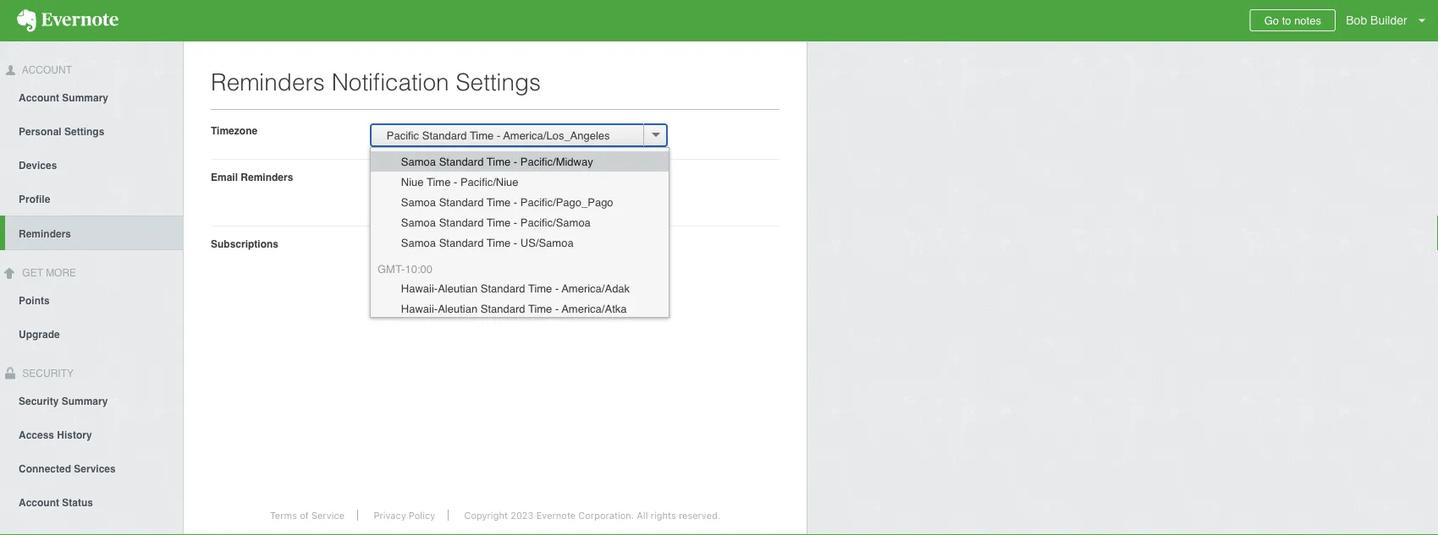 Task type: locate. For each thing, give the bounding box(es) containing it.
security for security summary
[[19, 396, 59, 408]]

pacific standard time - america/los_angeles
[[378, 129, 610, 142]]

reminders for reminders link
[[19, 228, 71, 240]]

account up the account summary
[[19, 64, 72, 76]]

0 vertical spatial reminders
[[211, 69, 325, 96]]

gmt- inside gmt-10:00 hawaii-aleutian standard time - america/adak hawaii-aleutian standard time - america/atka
[[378, 263, 405, 276]]

get reminder emails
[[389, 198, 480, 210]]

1 horizontal spatial get
[[389, 198, 405, 210]]

your
[[512, 171, 531, 183]]

- down your
[[514, 196, 517, 209]]

reserved.
[[679, 510, 721, 521]]

terms of service
[[270, 510, 345, 521]]

3 samoa from the top
[[401, 216, 436, 229]]

of right terms
[[300, 510, 309, 521]]

0 vertical spatial summary
[[62, 92, 108, 104]]

gmt- up we'll
[[378, 136, 405, 149]]

reminders down profile
[[19, 228, 71, 240]]

upcoming
[[534, 171, 578, 183]]

security for security
[[19, 368, 74, 380]]

reminders for reminders notification settings
[[211, 69, 325, 96]]

of
[[500, 171, 509, 183], [300, 510, 309, 521]]

copyright 2023 evernote corporation. all rights reserved.
[[464, 510, 721, 521]]

profile
[[19, 194, 50, 206]]

points link
[[0, 283, 183, 317]]

reminders notification settings
[[211, 69, 541, 96]]

account down connected
[[19, 497, 59, 509]]

all
[[637, 510, 648, 521]]

get
[[389, 198, 405, 210], [22, 267, 43, 279]]

0 vertical spatial account
[[19, 64, 72, 76]]

profile link
[[0, 182, 183, 216]]

1 horizontal spatial settings
[[456, 69, 541, 96]]

niue
[[401, 176, 424, 188]]

devices link
[[0, 148, 183, 182]]

- up your
[[514, 155, 517, 168]]

send
[[394, 171, 416, 183]]

america/atka
[[562, 303, 627, 315]]

1 vertical spatial summary
[[62, 396, 108, 408]]

2 gmt- from the top
[[378, 263, 405, 276]]

10:00
[[405, 263, 433, 276]]

go to notes
[[1264, 14, 1321, 27]]

1 gmt- from the top
[[378, 136, 405, 149]]

reminders
[[211, 69, 325, 96], [241, 171, 293, 183], [19, 228, 71, 240]]

2 aleutian from the top
[[438, 303, 478, 315]]

1 vertical spatial get
[[22, 267, 43, 279]]

notification
[[332, 69, 449, 96]]

0 vertical spatial get
[[389, 198, 405, 210]]

gmt- inside the gmt-11:00 samoa standard time - pacific/midway niue time - pacific/niue samoa standard time - pacific/pago_pago samoa standard time - pacific/samoa samoa standard time - us/samoa
[[378, 136, 405, 149]]

settings
[[456, 69, 541, 96], [64, 126, 104, 138]]

-
[[497, 129, 500, 142], [514, 155, 517, 168], [454, 176, 457, 188], [514, 196, 517, 209], [514, 216, 517, 229], [514, 237, 517, 249], [555, 282, 559, 295], [555, 303, 559, 315]]

of left your
[[500, 171, 509, 183]]

subscriptions
[[211, 238, 279, 250]]

security up security summary
[[19, 368, 74, 380]]

access history
[[19, 430, 92, 441]]

history
[[57, 430, 92, 441]]

reminders up timezone
[[211, 69, 325, 96]]

1 horizontal spatial of
[[500, 171, 509, 183]]

1 vertical spatial hawaii-
[[401, 303, 438, 315]]

1 vertical spatial aleutian
[[438, 303, 478, 315]]

- left us/samoa
[[514, 237, 517, 249]]

1 vertical spatial reminders
[[241, 171, 293, 183]]

- left america/atka
[[555, 303, 559, 315]]

security up access
[[19, 396, 59, 408]]

samoa up 10:00
[[401, 237, 436, 249]]

0 horizontal spatial get
[[22, 267, 43, 279]]

time
[[470, 129, 494, 142], [487, 155, 511, 168], [427, 176, 451, 188], [487, 196, 511, 209], [487, 216, 511, 229], [487, 237, 511, 249], [528, 282, 552, 295], [528, 303, 552, 315]]

reminder
[[408, 198, 448, 210]]

daily
[[447, 171, 468, 183]]

settings up pacific standard time - america/los_angeles
[[456, 69, 541, 96]]

0 horizontal spatial settings
[[64, 126, 104, 138]]

get for get more
[[22, 267, 43, 279]]

personal
[[19, 126, 62, 138]]

get up points
[[22, 267, 43, 279]]

builder
[[1371, 14, 1408, 27]]

security summary
[[19, 396, 108, 408]]

summary
[[62, 92, 108, 104], [62, 396, 108, 408]]

settings up devices link on the top left of page
[[64, 126, 104, 138]]

0 vertical spatial security
[[19, 368, 74, 380]]

1 vertical spatial gmt-
[[378, 263, 405, 276]]

reminders right email
[[241, 171, 293, 183]]

2 vertical spatial account
[[19, 497, 59, 509]]

gmt- for 11:00
[[378, 136, 405, 149]]

summary up the personal settings link
[[62, 92, 108, 104]]

1 aleutian from the top
[[438, 282, 478, 295]]

get more
[[19, 267, 76, 279]]

pacific
[[387, 129, 419, 142]]

account summary link
[[0, 80, 183, 114]]

aleutian
[[438, 282, 478, 295], [438, 303, 478, 315]]

samoa up "you"
[[401, 155, 436, 168]]

1 hawaii- from the top
[[401, 282, 438, 295]]

summary up 'access history' link
[[62, 396, 108, 408]]

samoa down niue
[[401, 196, 436, 209]]

get down niue
[[389, 198, 405, 210]]

0 vertical spatial gmt-
[[378, 136, 405, 149]]

samoa
[[401, 155, 436, 168], [401, 196, 436, 209], [401, 216, 436, 229], [401, 237, 436, 249]]

email
[[211, 171, 238, 183]]

evernote link
[[0, 0, 135, 41]]

samoa down reminder
[[401, 216, 436, 229]]

0 vertical spatial of
[[500, 171, 509, 183]]

terms of service link
[[257, 510, 358, 521]]

account up "personal"
[[19, 92, 59, 104]]

go to notes link
[[1250, 9, 1336, 31]]

gmt-
[[378, 136, 405, 149], [378, 263, 405, 276]]

security
[[19, 368, 74, 380], [19, 396, 59, 408]]

0 vertical spatial hawaii-
[[401, 282, 438, 295]]

access history link
[[0, 418, 183, 452]]

notes
[[1294, 14, 1321, 27]]

1 vertical spatial security
[[19, 396, 59, 408]]

- left america/adak
[[555, 282, 559, 295]]

account
[[19, 64, 72, 76], [19, 92, 59, 104], [19, 497, 59, 509]]

2 vertical spatial reminders
[[19, 228, 71, 240]]

1 vertical spatial account
[[19, 92, 59, 104]]

1 vertical spatial settings
[[64, 126, 104, 138]]

connected services link
[[0, 452, 183, 485]]

hawaii-
[[401, 282, 438, 295], [401, 303, 438, 315]]

0 vertical spatial aleutian
[[438, 282, 478, 295]]

status
[[62, 497, 93, 509]]

2023
[[511, 510, 534, 521]]

gmt- down get reminder emails
[[378, 263, 405, 276]]

standard
[[422, 129, 467, 142], [439, 155, 484, 168], [439, 196, 484, 209], [439, 216, 484, 229], [439, 237, 484, 249], [481, 282, 525, 295], [481, 303, 525, 315]]

1 vertical spatial of
[[300, 510, 309, 521]]

access
[[19, 430, 54, 441]]



Task type: vqa. For each thing, say whether or not it's contained in the screenshot.
tree inside MAIN element
no



Task type: describe. For each thing, give the bounding box(es) containing it.
account summary
[[19, 92, 108, 104]]

devices
[[19, 160, 57, 172]]

points
[[19, 295, 50, 307]]

gmt-11:00 samoa standard time - pacific/midway niue time - pacific/niue samoa standard time - pacific/pago_pago samoa standard time - pacific/samoa samoa standard time - us/samoa
[[378, 136, 613, 249]]

summary for account summary
[[62, 92, 108, 104]]

privacy policy
[[374, 510, 435, 521]]

upgrade
[[19, 329, 60, 341]]

pacific/niue
[[460, 176, 519, 188]]

get for get reminder emails
[[389, 198, 405, 210]]

we'll
[[370, 171, 391, 183]]

connected
[[19, 463, 71, 475]]

account for account
[[19, 64, 72, 76]]

evernote image
[[0, 9, 135, 32]]

bob builder link
[[1342, 0, 1438, 41]]

corporation.
[[578, 510, 634, 521]]

pacific/midway
[[520, 155, 593, 168]]

summary for security summary
[[62, 396, 108, 408]]

connected services
[[19, 463, 116, 475]]

rights
[[651, 510, 676, 521]]

gmt- for 10:00
[[378, 263, 405, 276]]

bob
[[1346, 14, 1367, 27]]

gmt-10:00 hawaii-aleutian standard time - america/adak hawaii-aleutian standard time - america/atka
[[378, 263, 630, 315]]

2 hawaii- from the top
[[401, 303, 438, 315]]

0 vertical spatial settings
[[456, 69, 541, 96]]

privacy policy link
[[361, 510, 449, 521]]

digest
[[471, 171, 498, 183]]

us/samoa
[[520, 237, 574, 249]]

a
[[438, 171, 444, 183]]

account for account status
[[19, 497, 59, 509]]

reminders link
[[5, 216, 183, 250]]

emails
[[451, 198, 480, 210]]

to
[[1282, 14, 1291, 27]]

america/adak
[[562, 282, 630, 295]]

services
[[74, 463, 116, 475]]

account status link
[[0, 485, 183, 519]]

personal settings
[[19, 126, 104, 138]]

bob builder
[[1346, 14, 1408, 27]]

america/los_angeles
[[503, 129, 610, 142]]

privacy
[[374, 510, 406, 521]]

account for account summary
[[19, 92, 59, 104]]

upgrade link
[[0, 317, 183, 351]]

- right 'a'
[[454, 176, 457, 188]]

more
[[46, 267, 76, 279]]

11:00
[[405, 136, 432, 149]]

0 horizontal spatial of
[[300, 510, 309, 521]]

policy
[[409, 510, 435, 521]]

evernote
[[536, 510, 576, 521]]

reminders.
[[581, 171, 633, 183]]

pacific/samoa
[[520, 216, 591, 229]]

2 samoa from the top
[[401, 196, 436, 209]]

pacific/pago_pago
[[520, 196, 613, 209]]

timezone
[[211, 125, 257, 137]]

copyright
[[464, 510, 508, 521]]

go
[[1264, 14, 1279, 27]]

- up we'll send you a daily digest of your upcoming reminders.
[[497, 129, 500, 142]]

security summary link
[[0, 384, 183, 418]]

terms
[[270, 510, 297, 521]]

personal settings link
[[0, 114, 183, 148]]

you
[[419, 171, 436, 183]]

we'll send you a daily digest of your upcoming reminders.
[[370, 171, 633, 183]]

service
[[311, 510, 345, 521]]

1 samoa from the top
[[401, 155, 436, 168]]

email reminders
[[211, 171, 293, 183]]

4 samoa from the top
[[401, 237, 436, 249]]

- left pacific/samoa
[[514, 216, 517, 229]]

account status
[[19, 497, 93, 509]]



